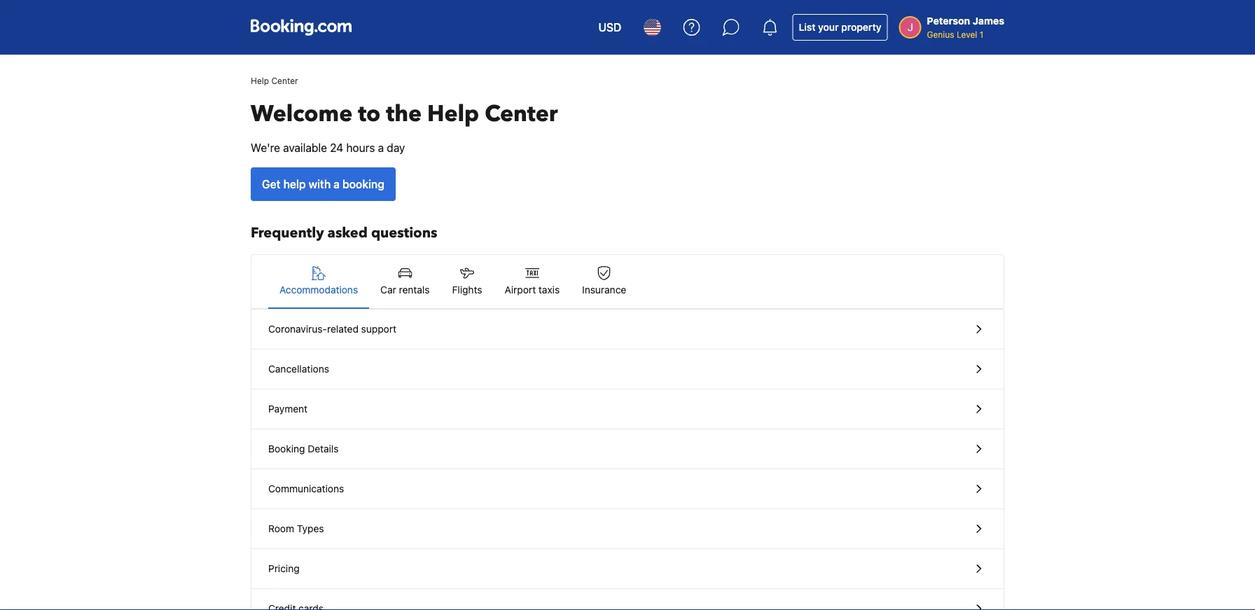 Task type: vqa. For each thing, say whether or not it's contained in the screenshot.
the Cancellations button
yes



Task type: locate. For each thing, give the bounding box(es) containing it.
day
[[387, 141, 405, 155]]

a
[[378, 141, 384, 155], [334, 178, 340, 191]]

coronavirus-related support
[[268, 323, 397, 335]]

1 vertical spatial center
[[485, 99, 558, 129]]

booking details button
[[252, 430, 1004, 470]]

0 horizontal spatial help
[[251, 76, 269, 85]]

0 horizontal spatial a
[[334, 178, 340, 191]]

booking.com online hotel reservations image
[[251, 19, 352, 36]]

list your property
[[799, 21, 882, 33]]

booking details
[[268, 443, 339, 455]]

usd button
[[590, 11, 630, 44]]

room types
[[268, 523, 324, 535]]

the
[[386, 99, 422, 129]]

0 vertical spatial a
[[378, 141, 384, 155]]

room types button
[[252, 509, 1004, 549]]

airport taxis
[[505, 284, 560, 296]]

with
[[309, 178, 331, 191]]

available
[[283, 141, 327, 155]]

rentals
[[399, 284, 430, 296]]

room
[[268, 523, 294, 535]]

peterson
[[927, 15, 971, 27]]

insurance button
[[571, 255, 638, 308]]

taxis
[[539, 284, 560, 296]]

0 horizontal spatial center
[[272, 76, 298, 85]]

1
[[980, 29, 984, 39]]

airport
[[505, 284, 536, 296]]

pricing
[[268, 563, 300, 575]]

genius
[[927, 29, 955, 39]]

welcome
[[251, 99, 353, 129]]

a left day
[[378, 141, 384, 155]]

welcome to the help center
[[251, 99, 558, 129]]

flights button
[[441, 255, 494, 308]]

a right with
[[334, 178, 340, 191]]

help
[[251, 76, 269, 85], [428, 99, 479, 129]]

level
[[957, 29, 978, 39]]

car
[[381, 284, 396, 296]]

list
[[799, 21, 816, 33]]

help up welcome
[[251, 76, 269, 85]]

1 horizontal spatial help
[[428, 99, 479, 129]]

accommodations button
[[268, 255, 369, 308]]

cancellations
[[268, 363, 329, 375]]

center
[[272, 76, 298, 85], [485, 99, 558, 129]]

0 vertical spatial help
[[251, 76, 269, 85]]

0 vertical spatial center
[[272, 76, 298, 85]]

24
[[330, 141, 344, 155]]

1 horizontal spatial center
[[485, 99, 558, 129]]

booking
[[268, 443, 305, 455]]

insurance
[[582, 284, 627, 296]]

airport taxis button
[[494, 255, 571, 308]]

support
[[361, 323, 397, 335]]

1 vertical spatial a
[[334, 178, 340, 191]]

tab list
[[252, 255, 1004, 310]]

help right the
[[428, 99, 479, 129]]

tab list containing accommodations
[[252, 255, 1004, 310]]

1 horizontal spatial a
[[378, 141, 384, 155]]

payment button
[[252, 390, 1004, 430]]



Task type: describe. For each thing, give the bounding box(es) containing it.
to
[[358, 99, 381, 129]]

help center
[[251, 76, 298, 85]]

get
[[262, 178, 281, 191]]

get help with a booking button
[[251, 167, 396, 201]]

james
[[973, 15, 1005, 27]]

asked
[[328, 224, 368, 243]]

frequently asked questions
[[251, 224, 438, 243]]

accommodations
[[280, 284, 358, 296]]

types
[[297, 523, 324, 535]]

communications
[[268, 483, 344, 495]]

booking
[[343, 178, 385, 191]]

peterson james genius level 1
[[927, 15, 1005, 39]]

coronavirus-related support button
[[252, 310, 1004, 350]]

help
[[283, 178, 306, 191]]

cancellations button
[[252, 350, 1004, 390]]

car rentals
[[381, 284, 430, 296]]

list your property link
[[793, 14, 888, 41]]

flights
[[452, 284, 482, 296]]

related
[[327, 323, 359, 335]]

frequently
[[251, 224, 324, 243]]

details
[[308, 443, 339, 455]]

a inside button
[[334, 178, 340, 191]]

payment
[[268, 403, 308, 415]]

communications button
[[252, 470, 1004, 509]]

get help with a booking
[[262, 178, 385, 191]]

hours
[[346, 141, 375, 155]]

car rentals button
[[369, 255, 441, 308]]

we're
[[251, 141, 280, 155]]

property
[[842, 21, 882, 33]]

1 vertical spatial help
[[428, 99, 479, 129]]

pricing button
[[252, 549, 1004, 589]]

your
[[819, 21, 839, 33]]

questions
[[371, 224, 438, 243]]

we're available 24 hours a day
[[251, 141, 405, 155]]

usd
[[599, 21, 622, 34]]

coronavirus-
[[268, 323, 327, 335]]



